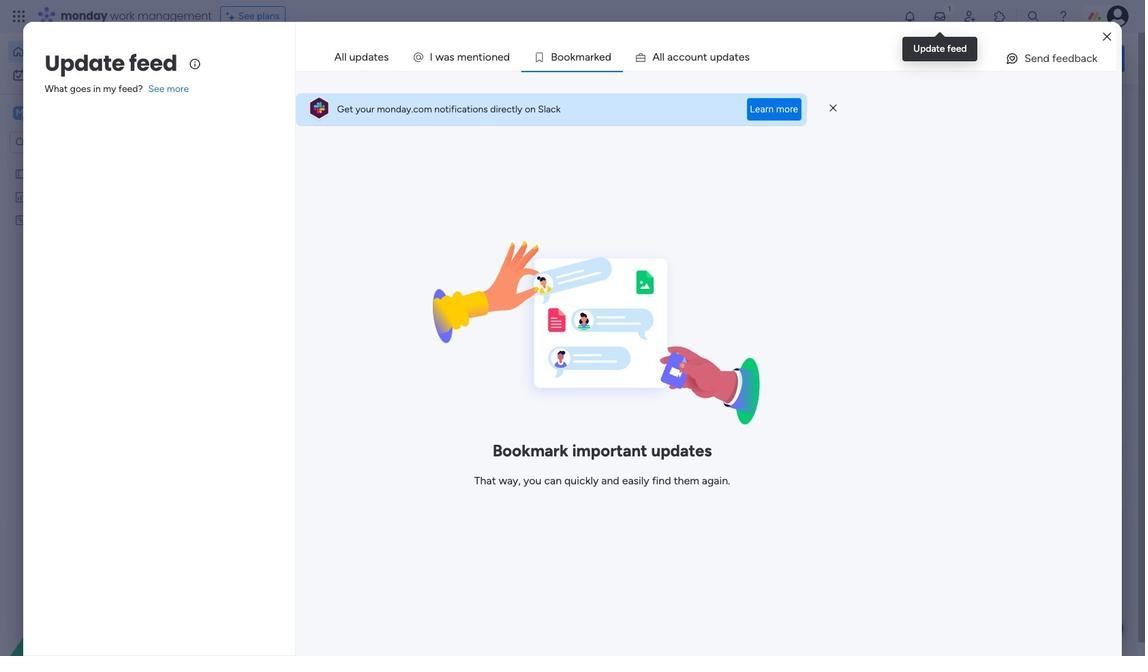 Task type: vqa. For each thing, say whether or not it's contained in the screenshot.
invite members image
yes



Task type: describe. For each thing, give the bounding box(es) containing it.
component image
[[673, 270, 686, 283]]

select product image
[[12, 10, 26, 23]]

1 image
[[943, 1, 956, 16]]

add to favorites image
[[627, 249, 641, 263]]

0 vertical spatial option
[[8, 41, 166, 63]]

invite members image
[[963, 10, 977, 23]]

give feedback image
[[1005, 52, 1019, 65]]

notifications image
[[903, 10, 917, 23]]

help image
[[1056, 10, 1070, 23]]

monday marketplace image
[[993, 10, 1007, 23]]

close image
[[1103, 32, 1111, 42]]

getting started element
[[920, 325, 1125, 380]]

lottie animation image for bottom lottie animation element
[[0, 519, 174, 656]]

Search in workspace field
[[29, 135, 114, 150]]



Task type: locate. For each thing, give the bounding box(es) containing it.
option
[[8, 41, 166, 63], [8, 64, 166, 86], [0, 161, 174, 164]]

lottie animation image for rightmost lottie animation element
[[535, 33, 918, 85]]

0 vertical spatial lottie animation element
[[535, 33, 918, 85]]

search everything image
[[1026, 10, 1040, 23]]

list box
[[0, 159, 174, 415]]

0 horizontal spatial public board image
[[14, 167, 27, 180]]

2 vertical spatial option
[[0, 161, 174, 164]]

0 horizontal spatial lottie animation element
[[0, 519, 174, 656]]

help center element
[[920, 391, 1125, 445]]

0 horizontal spatial lottie animation image
[[0, 519, 174, 656]]

1 horizontal spatial lottie animation image
[[535, 33, 918, 85]]

tab list
[[323, 44, 1117, 71]]

0 vertical spatial public board image
[[14, 167, 27, 180]]

workspace image
[[13, 106, 27, 121]]

1 horizontal spatial public board image
[[673, 249, 688, 264]]

v2 user feedback image
[[931, 51, 941, 66]]

contact sales element
[[920, 456, 1125, 511]]

0 vertical spatial lottie animation image
[[535, 33, 918, 85]]

see plans image
[[226, 9, 238, 24]]

v2 bolt switch image
[[1037, 51, 1045, 66]]

quick search results list box
[[211, 127, 887, 308]]

tab
[[323, 44, 400, 71]]

update feed image
[[933, 10, 947, 23]]

workspace selection element
[[13, 105, 114, 123]]

lottie animation element
[[535, 33, 918, 85], [0, 519, 174, 656]]

1 vertical spatial public board image
[[673, 249, 688, 264]]

1 vertical spatial option
[[8, 64, 166, 86]]

public dashboard image
[[14, 190, 27, 203]]

1 horizontal spatial lottie animation element
[[535, 33, 918, 85]]

public board image up public dashboard icon
[[14, 167, 27, 180]]

public board image
[[14, 167, 27, 180], [673, 249, 688, 264]]

dapulse x slim image
[[830, 103, 837, 115]]

1 vertical spatial lottie animation image
[[0, 519, 174, 656]]

jacob simon image
[[1107, 5, 1129, 27]]

1 vertical spatial lottie animation element
[[0, 519, 174, 656]]

public board image up 'component' image
[[673, 249, 688, 264]]

lottie animation image
[[535, 33, 918, 85], [0, 519, 174, 656]]



